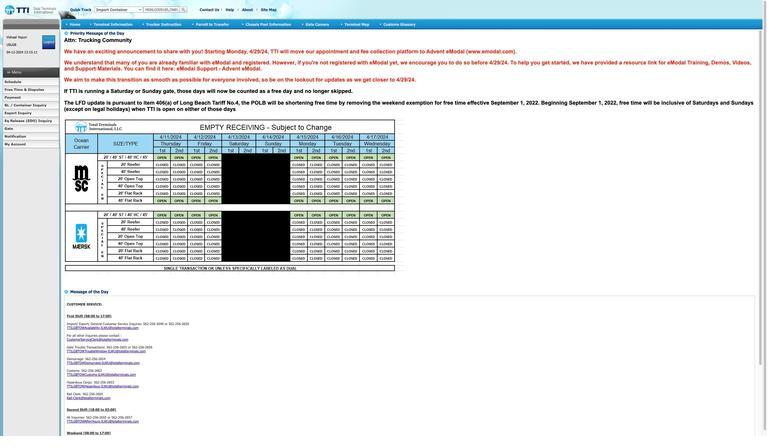 Task type: describe. For each thing, give the bounding box(es) containing it.
login image
[[42, 35, 55, 49]]



Task type: vqa. For each thing, say whether or not it's contained in the screenshot.
Login icon
yes



Task type: locate. For each thing, give the bounding box(es) containing it.
None text field
[[144, 7, 180, 13]]



